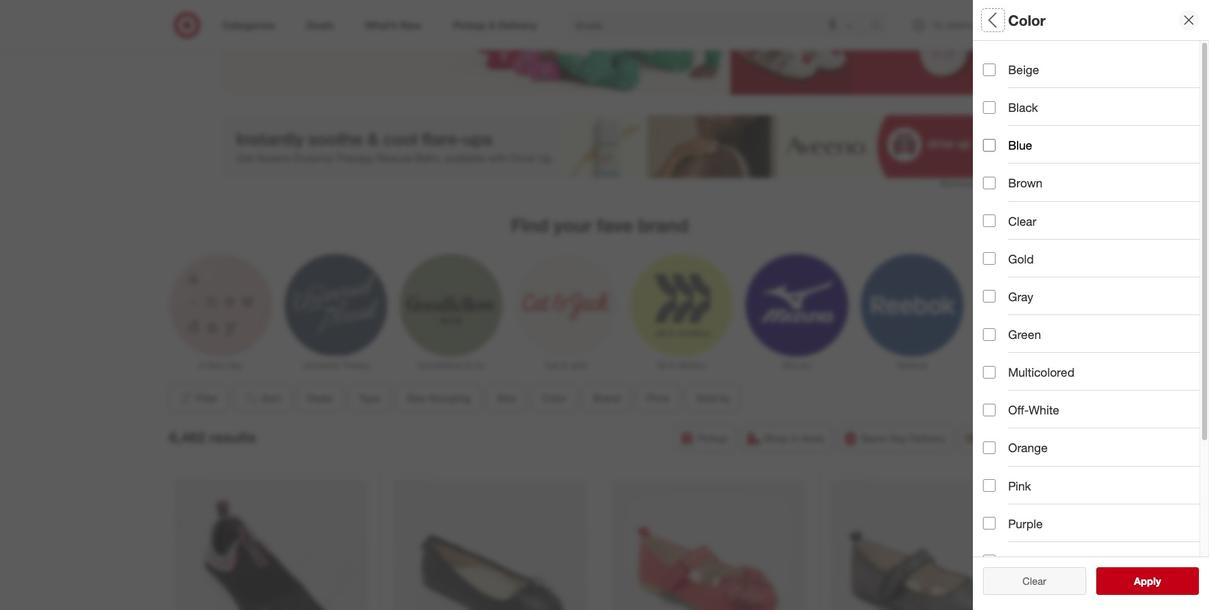 Task type: describe. For each thing, give the bounding box(es) containing it.
all
[[1043, 576, 1053, 588]]

cat & jack link
[[515, 255, 617, 372]]

Gray checkbox
[[983, 291, 996, 303]]

filter button
[[169, 385, 228, 413]]

motion
[[679, 360, 706, 371]]

1 vertical spatial brand button
[[582, 385, 631, 413]]

Brown checkbox
[[983, 177, 996, 190]]

0 horizontal spatial price button
[[636, 385, 680, 413]]

orange
[[1008, 441, 1048, 456]]

in
[[791, 433, 799, 445]]

price inside 'all filters' dialog
[[983, 318, 1013, 333]]

0 vertical spatial brand button
[[983, 261, 1209, 305]]

search button
[[865, 11, 896, 42]]

asics image
[[976, 255, 1078, 357]]

same day delivery button
[[837, 425, 954, 453]]

apply button
[[1096, 568, 1199, 596]]

goodfellow & co
[[417, 360, 484, 371]]

Off-White checkbox
[[983, 404, 996, 417]]

off-white
[[1008, 403, 1059, 418]]

include out of stock
[[1008, 449, 1114, 463]]

see results button
[[1096, 568, 1199, 596]]

red
[[1008, 555, 1030, 569]]

stock
[[1085, 449, 1114, 463]]

Red checkbox
[[983, 556, 996, 568]]

for
[[406, 5, 420, 20]]

co
[[473, 360, 484, 371]]

goodfellow & co link
[[400, 255, 502, 372]]

all in motion
[[657, 360, 706, 371]]

mizuno
[[782, 360, 811, 371]]

new
[[207, 360, 225, 371]]

gray
[[1008, 290, 1033, 304]]

Blue checkbox
[[983, 139, 996, 152]]

mizuno link
[[745, 255, 848, 372]]

beige
[[1008, 62, 1039, 77]]

color inside 'all filters' dialog
[[983, 230, 1014, 245]]

fpo/apo
[[983, 407, 1037, 421]]

2
[[1019, 13, 1023, 21]]

fave
[[597, 214, 633, 237]]

clear button
[[983, 568, 1086, 596]]

size grouping inside 'all filters' dialog
[[983, 142, 1063, 157]]

mizuno image
[[745, 255, 848, 357]]

1 vertical spatial size grouping
[[407, 393, 470, 405]]

sold inside 'all filters' dialog
[[983, 362, 1008, 377]]

search
[[865, 20, 896, 32]]

gold
[[1008, 252, 1034, 266]]

all filters
[[983, 11, 1044, 29]]

pickup
[[697, 433, 727, 445]]

1 vertical spatial grouping
[[428, 393, 470, 405]]

white
[[1029, 403, 1059, 418]]

pickup button
[[674, 425, 736, 453]]

brown
[[1008, 176, 1043, 190]]

sort button
[[233, 385, 291, 413]]

out
[[1051, 449, 1068, 463]]

1 vertical spatial by
[[719, 393, 730, 405]]

green
[[1008, 327, 1041, 342]]

jack
[[569, 360, 587, 371]]

2 vertical spatial color
[[542, 393, 566, 405]]

goodfellow & co image
[[400, 255, 502, 357]]

day inside 'a new day' link
[[227, 360, 242, 371]]

same
[[861, 433, 887, 445]]

clear all
[[1016, 576, 1053, 588]]

see results
[[1121, 576, 1174, 588]]

shop
[[764, 433, 788, 445]]

blue
[[1008, 138, 1032, 153]]

clear for clear "button"
[[1023, 576, 1046, 588]]

Gold checkbox
[[983, 253, 996, 265]]

Include out of stock checkbox
[[983, 450, 996, 463]]

reebok link
[[861, 255, 963, 372]]

0 horizontal spatial price
[[646, 393, 669, 405]]

asics link
[[976, 255, 1078, 372]]

grouping inside 'all filters' dialog
[[1010, 142, 1063, 157]]

a new day image
[[169, 255, 272, 357]]

thread
[[341, 360, 369, 371]]

color inside dialog
[[1008, 11, 1046, 29]]

6,462
[[169, 429, 205, 447]]

reebok
[[897, 360, 927, 371]]

1 horizontal spatial color button
[[983, 217, 1209, 261]]

all in motion link
[[630, 255, 733, 372]]

universal
[[302, 360, 339, 371]]

purple
[[1008, 517, 1043, 531]]

Clear checkbox
[[983, 215, 996, 227]]

filters
[[1004, 11, 1044, 29]]



Task type: locate. For each thing, give the bounding box(es) containing it.
0 horizontal spatial size grouping button
[[396, 385, 481, 413]]

goodfellow
[[417, 360, 462, 371]]

all.
[[424, 5, 438, 20]]

1 horizontal spatial deals
[[983, 54, 1015, 68]]

0 vertical spatial by
[[1012, 362, 1025, 377]]

all for all in motion
[[657, 360, 666, 371]]

brand
[[983, 274, 1017, 289], [593, 393, 620, 405]]

0 horizontal spatial day
[[227, 360, 242, 371]]

toddler girls' melanie dressy ballet flats - cat & jack™ red image
[[612, 480, 806, 611], [612, 480, 806, 611]]

0 horizontal spatial brand button
[[582, 385, 631, 413]]

deals down universal
[[307, 393, 332, 405]]

color down cat
[[542, 393, 566, 405]]

1 vertical spatial deals
[[307, 393, 332, 405]]

day inside same day delivery 'button'
[[889, 433, 907, 445]]

1 horizontal spatial type button
[[983, 85, 1209, 129]]

type button
[[983, 85, 1209, 129], [348, 385, 391, 413]]

deals button inside 'all filters' dialog
[[983, 41, 1209, 85]]

Green checkbox
[[983, 328, 996, 341]]

1 horizontal spatial sold
[[983, 362, 1008, 377]]

& right cat
[[561, 360, 567, 371]]

cat
[[545, 360, 559, 371]]

0 horizontal spatial by
[[719, 393, 730, 405]]

1 & from the left
[[465, 360, 470, 371]]

& inside cat & jack link
[[561, 360, 567, 371]]

0 horizontal spatial grouping
[[428, 393, 470, 405]]

Orange checkbox
[[983, 442, 996, 455]]

0 vertical spatial price
[[983, 318, 1013, 333]]

sold by down motion
[[696, 393, 730, 405]]

day right "new" at the bottom of the page
[[227, 360, 242, 371]]

1 horizontal spatial brand button
[[983, 261, 1209, 305]]

brand
[[638, 214, 689, 237]]

fpo/apo button
[[983, 394, 1209, 438]]

delivery
[[910, 433, 946, 445]]

0 horizontal spatial deals button
[[296, 385, 343, 413]]

1 horizontal spatial by
[[1012, 362, 1025, 377]]

1 horizontal spatial grouping
[[1010, 142, 1063, 157]]

universal thread
[[302, 360, 369, 371]]

& left co
[[465, 360, 470, 371]]

results
[[209, 429, 256, 447], [1142, 576, 1174, 588]]

1 vertical spatial sold by
[[696, 393, 730, 405]]

1 horizontal spatial sold by button
[[983, 350, 1209, 394]]

slippers
[[361, 5, 403, 20]]

1 vertical spatial color
[[983, 230, 1014, 245]]

0 vertical spatial size grouping
[[983, 142, 1063, 157]]

deals
[[983, 54, 1015, 68], [307, 393, 332, 405]]

Multicolored checkbox
[[983, 366, 996, 379]]

size grouping up brown
[[983, 142, 1063, 157]]

results right see
[[1142, 576, 1174, 588]]

grouping up brown
[[1010, 142, 1063, 157]]

clear
[[1008, 214, 1036, 228], [1016, 576, 1040, 588], [1023, 576, 1046, 588]]

1 vertical spatial all
[[657, 360, 666, 371]]

all in motion image
[[630, 255, 733, 357]]

deals down 2 link
[[983, 54, 1015, 68]]

color button
[[983, 217, 1209, 261], [531, 385, 577, 413]]

0 horizontal spatial sold by
[[696, 393, 730, 405]]

price down in
[[646, 393, 669, 405]]

colorful
[[276, 5, 316, 20]]

clear all button
[[983, 568, 1086, 596]]

type down thread
[[359, 393, 380, 405]]

reebok image
[[861, 255, 963, 357]]

What can we help you find? suggestions appear below search field
[[568, 11, 874, 39]]

size
[[983, 142, 1007, 157], [983, 186, 1007, 201], [407, 393, 425, 405], [497, 393, 516, 405]]

1 vertical spatial deals button
[[296, 385, 343, 413]]

day
[[227, 360, 242, 371], [889, 433, 907, 445]]

price button
[[983, 305, 1209, 350], [636, 385, 680, 413]]

0 vertical spatial type
[[983, 98, 1010, 112]]

0 horizontal spatial results
[[209, 429, 256, 447]]

of
[[1071, 449, 1082, 463]]

clear left all
[[1016, 576, 1040, 588]]

0 horizontal spatial all
[[657, 360, 666, 371]]

sold left the asics
[[983, 362, 1008, 377]]

1 horizontal spatial size button
[[983, 173, 1209, 217]]

Beige checkbox
[[983, 63, 996, 76]]

0 horizontal spatial size grouping
[[407, 393, 470, 405]]

girls' diana slip-on ballet flats - cat & jack™ image
[[393, 480, 587, 611], [393, 480, 587, 611]]

0 vertical spatial sold by
[[983, 362, 1025, 377]]

1 vertical spatial results
[[1142, 576, 1174, 588]]

deals inside 'all filters' dialog
[[983, 54, 1015, 68]]

color
[[1008, 11, 1046, 29], [983, 230, 1014, 245], [542, 393, 566, 405]]

0 vertical spatial brand
[[983, 274, 1017, 289]]

a new day
[[199, 360, 242, 371]]

size button
[[983, 173, 1209, 217], [486, 385, 526, 413]]

sponsored
[[940, 179, 978, 188]]

0 horizontal spatial sold by button
[[685, 385, 741, 413]]

universal thread link
[[284, 255, 387, 372]]

1 horizontal spatial &
[[561, 360, 567, 371]]

2 & from the left
[[561, 360, 567, 371]]

0 horizontal spatial deals
[[307, 393, 332, 405]]

all for all filters
[[983, 11, 1000, 29]]

& for goodfellow
[[465, 360, 470, 371]]

0 vertical spatial day
[[227, 360, 242, 371]]

all inside dialog
[[983, 11, 1000, 29]]

same day delivery
[[861, 433, 946, 445]]

with colorful holiday slippers for all.
[[250, 5, 438, 20]]

1 horizontal spatial deals button
[[983, 41, 1209, 85]]

0 horizontal spatial color button
[[531, 385, 577, 413]]

sort
[[261, 393, 280, 405]]

1 vertical spatial price button
[[636, 385, 680, 413]]

color down clear checkbox
[[983, 230, 1014, 245]]

apply
[[1134, 576, 1161, 588]]

by
[[1012, 362, 1025, 377], [719, 393, 730, 405]]

0 vertical spatial type button
[[983, 85, 1209, 129]]

find your fave brand
[[511, 214, 689, 237]]

clear inside "button"
[[1023, 576, 1046, 588]]

filter
[[196, 393, 218, 405]]

1 vertical spatial type
[[359, 393, 380, 405]]

0 vertical spatial color button
[[983, 217, 1209, 261]]

1 vertical spatial sold
[[696, 393, 716, 405]]

clear down red
[[1023, 576, 1046, 588]]

brand button
[[983, 261, 1209, 305], [582, 385, 631, 413]]

find
[[511, 214, 548, 237]]

0 vertical spatial sold
[[983, 362, 1008, 377]]

sold by down green option
[[983, 362, 1025, 377]]

1 horizontal spatial sold by
[[983, 362, 1025, 377]]

a
[[199, 360, 204, 371]]

1 vertical spatial size grouping button
[[396, 385, 481, 413]]

1 vertical spatial color button
[[531, 385, 577, 413]]

& inside goodfellow & co link
[[465, 360, 470, 371]]

asics
[[1017, 360, 1037, 371]]

0 vertical spatial size grouping button
[[983, 129, 1209, 173]]

clear for clear all
[[1016, 576, 1040, 588]]

multicolored
[[1008, 365, 1075, 380]]

0 vertical spatial results
[[209, 429, 256, 447]]

grouping
[[1010, 142, 1063, 157], [428, 393, 470, 405]]

0 vertical spatial size button
[[983, 173, 1209, 217]]

0 vertical spatial grouping
[[1010, 142, 1063, 157]]

pink
[[1008, 479, 1031, 493]]

type
[[983, 98, 1010, 112], [359, 393, 380, 405]]

sold by inside 'all filters' dialog
[[983, 362, 1025, 377]]

1 vertical spatial size button
[[486, 385, 526, 413]]

& for cat
[[561, 360, 567, 371]]

cat & jack image
[[515, 255, 617, 357]]

with
[[250, 5, 272, 20]]

by right the multicolored option
[[1012, 362, 1025, 377]]

off-
[[1008, 403, 1029, 418]]

your
[[554, 214, 592, 237]]

price
[[983, 318, 1013, 333], [646, 393, 669, 405]]

store
[[801, 433, 824, 445]]

0 vertical spatial deals
[[983, 54, 1015, 68]]

size grouping button
[[983, 129, 1209, 173], [396, 385, 481, 413]]

sold
[[983, 362, 1008, 377], [696, 393, 716, 405]]

a new day link
[[169, 255, 272, 372]]

0 vertical spatial deals button
[[983, 41, 1209, 85]]

size grouping down goodfellow on the left of the page
[[407, 393, 470, 405]]

results right 6,462
[[209, 429, 256, 447]]

cat & jack
[[545, 360, 587, 371]]

size grouping button inside 'all filters' dialog
[[983, 129, 1209, 173]]

in
[[669, 360, 676, 371]]

1 vertical spatial day
[[889, 433, 907, 445]]

1 horizontal spatial all
[[983, 11, 1000, 29]]

0 horizontal spatial brand
[[593, 393, 620, 405]]

type inside 'all filters' dialog
[[983, 98, 1010, 112]]

see
[[1121, 576, 1139, 588]]

1 horizontal spatial type
[[983, 98, 1010, 112]]

all filters dialog
[[973, 0, 1209, 611]]

&
[[465, 360, 470, 371], [561, 360, 567, 371]]

by inside 'all filters' dialog
[[1012, 362, 1025, 377]]

0 vertical spatial price button
[[983, 305, 1209, 350]]

0 horizontal spatial type
[[359, 393, 380, 405]]

shipping button
[[959, 425, 1031, 453]]

0 horizontal spatial sold
[[696, 393, 716, 405]]

0 vertical spatial color
[[1008, 11, 1046, 29]]

results for see results
[[1142, 576, 1174, 588]]

shop in store
[[764, 433, 824, 445]]

advertisement region
[[222, 115, 978, 178]]

0 vertical spatial all
[[983, 11, 1000, 29]]

1 horizontal spatial size grouping
[[983, 142, 1063, 157]]

0 horizontal spatial &
[[465, 360, 470, 371]]

include
[[1008, 449, 1047, 463]]

6,462 results
[[169, 429, 256, 447]]

1 horizontal spatial size grouping button
[[983, 129, 1209, 173]]

1 vertical spatial type button
[[348, 385, 391, 413]]

grouping down goodfellow & co
[[428, 393, 470, 405]]

1 vertical spatial brand
[[593, 393, 620, 405]]

Black checkbox
[[983, 101, 996, 114]]

Pink checkbox
[[983, 480, 996, 493]]

color up beige
[[1008, 11, 1046, 29]]

2 link
[[1000, 11, 1028, 39]]

shop in store button
[[741, 425, 832, 453]]

brand inside 'all filters' dialog
[[983, 274, 1017, 289]]

1 horizontal spatial price
[[983, 318, 1013, 333]]

black
[[1008, 100, 1038, 115]]

1 horizontal spatial brand
[[983, 274, 1017, 289]]

shipping
[[982, 433, 1022, 445]]

by up the pickup
[[719, 393, 730, 405]]

speedo women's surf strider water shoes image
[[174, 480, 368, 611], [174, 480, 368, 611]]

holiday
[[319, 5, 357, 20]]

all left 2
[[983, 11, 1000, 29]]

deals button
[[983, 41, 1209, 85], [296, 385, 343, 413]]

Purple checkbox
[[983, 518, 996, 530]]

0 horizontal spatial type button
[[348, 385, 391, 413]]

color dialog
[[973, 0, 1209, 611]]

1 horizontal spatial price button
[[983, 305, 1209, 350]]

sold down motion
[[696, 393, 716, 405]]

toddler girls' anastasia dressy ballet flats - cat & jack™ image
[[831, 480, 1026, 611], [831, 480, 1026, 611]]

1 horizontal spatial results
[[1142, 576, 1174, 588]]

1 horizontal spatial day
[[889, 433, 907, 445]]

clear right clear checkbox
[[1008, 214, 1036, 228]]

results for 6,462 results
[[209, 429, 256, 447]]

day right same
[[889, 433, 907, 445]]

type down beige option
[[983, 98, 1010, 112]]

universal thread image
[[284, 255, 387, 357]]

results inside the see results button
[[1142, 576, 1174, 588]]

size grouping
[[983, 142, 1063, 157], [407, 393, 470, 405]]

1 vertical spatial price
[[646, 393, 669, 405]]

0 horizontal spatial size button
[[486, 385, 526, 413]]

price down gray checkbox
[[983, 318, 1013, 333]]

clear inside button
[[1016, 576, 1040, 588]]

all left in
[[657, 360, 666, 371]]



Task type: vqa. For each thing, say whether or not it's contained in the screenshot.
the right and
no



